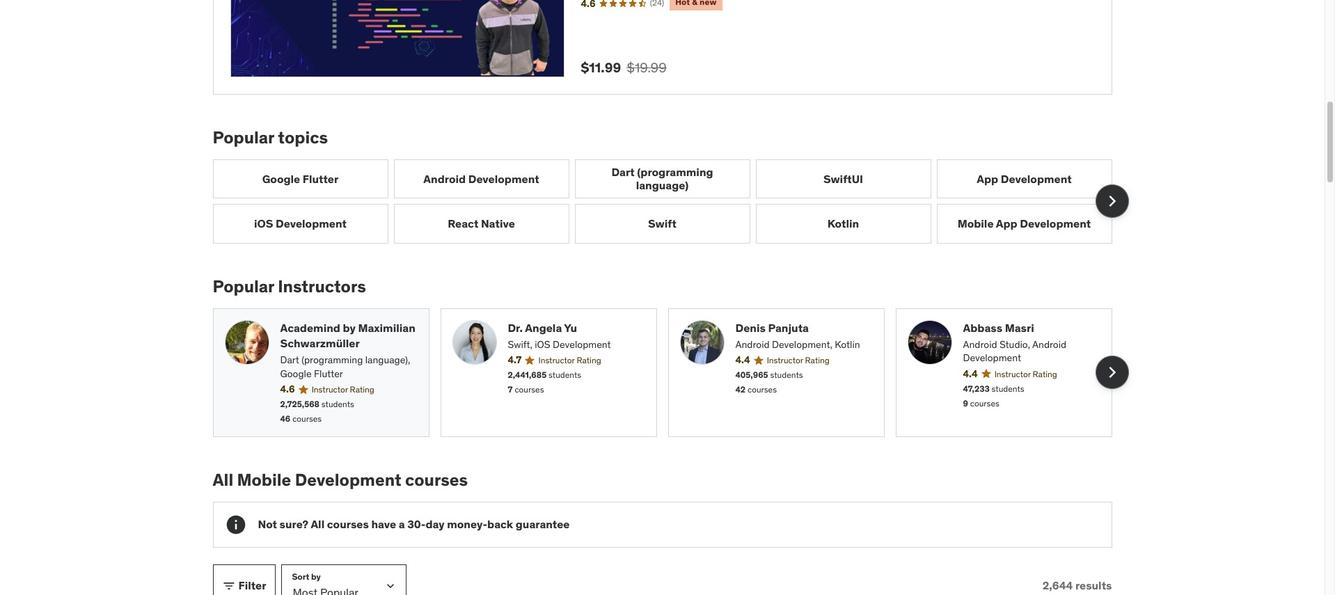 Task type: describe. For each thing, give the bounding box(es) containing it.
mobile inside mobile app development link
[[958, 217, 994, 230]]

7
[[508, 384, 513, 395]]

2,725,568
[[280, 399, 320, 410]]

results
[[1076, 579, 1113, 593]]

development inside dr. angela yu swift, ios development
[[553, 338, 611, 351]]

kotlin link
[[756, 204, 931, 244]]

instructor for schwarzmüller
[[312, 385, 348, 395]]

filter button
[[213, 565, 275, 595]]

0 vertical spatial ios
[[254, 217, 273, 230]]

rating for swift,
[[577, 356, 601, 366]]

(programming inside academind by maximilian schwarzmüller dart (programming language), google flutter
[[302, 354, 363, 367]]

4.6
[[280, 383, 295, 396]]

app development link
[[937, 159, 1113, 199]]

0 vertical spatial all
[[213, 469, 233, 491]]

students for development,
[[771, 370, 803, 380]]

abbass masri link
[[964, 320, 1101, 336]]

sure?
[[280, 517, 309, 531]]

carousel element for popular topics
[[213, 159, 1129, 244]]

panjuta
[[768, 321, 809, 335]]

development down 'google flutter' link
[[276, 217, 347, 230]]

instructor rating for schwarzmüller
[[312, 385, 375, 395]]

development up 'native'
[[468, 172, 540, 186]]

courses for development
[[405, 469, 468, 491]]

angela
[[525, 321, 562, 335]]

swiftui link
[[756, 159, 931, 199]]

4.4 for denis panjuta
[[736, 354, 751, 367]]

instructor rating for development,
[[767, 356, 830, 366]]

$19.99
[[627, 59, 667, 76]]

development up mobile app development
[[1001, 172, 1072, 186]]

guarantee
[[516, 517, 570, 531]]

4.7
[[508, 354, 522, 367]]

courses for 42
[[748, 384, 777, 395]]

dr. angela yu link
[[508, 320, 645, 336]]

google inside academind by maximilian schwarzmüller dart (programming language), google flutter
[[280, 368, 312, 380]]

yu
[[564, 321, 577, 335]]

47,233 students 9 courses
[[964, 384, 1025, 409]]

2,644 results status
[[1043, 579, 1113, 593]]

ios inside dr. angela yu swift, ios development
[[535, 338, 551, 351]]

denis
[[736, 321, 766, 335]]

46
[[280, 414, 291, 424]]

mobile app development
[[958, 217, 1092, 230]]

dr.
[[508, 321, 523, 335]]

courses for 7
[[515, 384, 544, 395]]

2,725,568 students 46 courses
[[280, 399, 354, 424]]

405,965 students 42 courses
[[736, 370, 803, 395]]

app development
[[977, 172, 1072, 186]]

filter
[[239, 579, 266, 593]]

academind by maximilian schwarzmüller dart (programming language), google flutter
[[280, 321, 416, 380]]

(programming inside dart (programming language)
[[637, 165, 714, 179]]

small image
[[222, 579, 236, 593]]

denis panjuta link
[[736, 320, 873, 336]]

masri
[[1005, 321, 1035, 335]]

popular topics
[[213, 127, 328, 148]]

language)
[[636, 178, 689, 192]]

google flutter link
[[213, 159, 388, 199]]

popular instructors element
[[213, 276, 1129, 437]]

academind by maximilian schwarzmüller link
[[280, 320, 418, 351]]

by
[[343, 321, 356, 335]]

native
[[481, 217, 515, 230]]

flutter inside academind by maximilian schwarzmüller dart (programming language), google flutter
[[314, 368, 343, 380]]

instructor for studio,
[[995, 369, 1031, 380]]

android inside denis panjuta android development, kotlin
[[736, 338, 770, 351]]

back
[[488, 517, 513, 531]]

rating for studio,
[[1033, 369, 1058, 380]]

development down 'app development' link at the right
[[1020, 217, 1092, 230]]

dart inside dart (programming language)
[[612, 165, 635, 179]]

2,644
[[1043, 579, 1073, 593]]

android development link
[[394, 159, 569, 199]]

next image
[[1101, 362, 1124, 384]]

development inside abbass masri android studio, android development
[[964, 352, 1022, 365]]

abbass masri android studio, android development
[[964, 321, 1067, 365]]



Task type: vqa. For each thing, say whether or not it's contained in the screenshot.


Task type: locate. For each thing, give the bounding box(es) containing it.
swift,
[[508, 338, 533, 351]]

courses down the 405,965
[[748, 384, 777, 395]]

courses down 2,725,568
[[293, 414, 322, 424]]

app up mobile app development
[[977, 172, 999, 186]]

ios development
[[254, 217, 347, 230]]

0 vertical spatial app
[[977, 172, 999, 186]]

9
[[964, 398, 969, 409]]

google
[[262, 172, 300, 186], [280, 368, 312, 380]]

1 vertical spatial flutter
[[314, 368, 343, 380]]

google up 4.6
[[280, 368, 312, 380]]

instructor up 2,441,685 students 7 courses
[[539, 356, 575, 366]]

dart
[[612, 165, 635, 179], [280, 354, 299, 367]]

instructor for development,
[[767, 356, 803, 366]]

dart up 4.6
[[280, 354, 299, 367]]

4.4 for abbass masri
[[964, 368, 978, 380]]

0 vertical spatial mobile
[[958, 217, 994, 230]]

(programming up swift
[[637, 165, 714, 179]]

schwarzmüller
[[280, 336, 360, 350]]

1 carousel element from the top
[[213, 159, 1129, 244]]

courses left have
[[327, 517, 369, 531]]

popular
[[213, 127, 274, 148], [213, 276, 274, 297]]

android down "abbass masri" link
[[1033, 338, 1067, 351]]

2,441,685 students 7 courses
[[508, 370, 582, 395]]

0 vertical spatial popular
[[213, 127, 274, 148]]

2 popular from the top
[[213, 276, 274, 297]]

students right '2,441,685'
[[549, 370, 582, 380]]

students inside 47,233 students 9 courses
[[992, 384, 1025, 394]]

47,233
[[964, 384, 990, 394]]

instructor rating up 2,725,568 students 46 courses
[[312, 385, 375, 395]]

courses down '2,441,685'
[[515, 384, 544, 395]]

mobile
[[958, 217, 994, 230], [237, 469, 291, 491]]

not
[[258, 517, 277, 531]]

money-
[[447, 517, 488, 531]]

1 horizontal spatial (programming
[[637, 165, 714, 179]]

react
[[448, 217, 479, 230]]

app
[[977, 172, 999, 186], [996, 217, 1018, 230]]

react native
[[448, 217, 515, 230]]

all
[[213, 469, 233, 491], [311, 517, 325, 531]]

2,441,685
[[508, 370, 547, 380]]

30-
[[408, 517, 426, 531]]

denis panjuta android development, kotlin
[[736, 321, 861, 351]]

students for swift,
[[549, 370, 582, 380]]

popular instructors
[[213, 276, 366, 297]]

ios development link
[[213, 204, 388, 244]]

1 horizontal spatial all
[[311, 517, 325, 531]]

students for schwarzmüller
[[322, 399, 354, 410]]

1 vertical spatial 4.4
[[964, 368, 978, 380]]

courses for 46
[[293, 414, 322, 424]]

courses inside 2,725,568 students 46 courses
[[293, 414, 322, 424]]

rating down abbass masri android studio, android development
[[1033, 369, 1058, 380]]

0 vertical spatial (programming
[[637, 165, 714, 179]]

language),
[[365, 354, 410, 367]]

rating down language), at bottom
[[350, 385, 375, 395]]

development
[[468, 172, 540, 186], [1001, 172, 1072, 186], [276, 217, 347, 230], [1020, 217, 1092, 230], [553, 338, 611, 351], [964, 352, 1022, 365], [295, 469, 402, 491]]

instructor down development,
[[767, 356, 803, 366]]

1 vertical spatial kotlin
[[835, 338, 861, 351]]

mobile app development link
[[937, 204, 1113, 244]]

ios
[[254, 217, 273, 230], [535, 338, 551, 351]]

instructor rating for swift,
[[539, 356, 601, 366]]

kotlin
[[828, 217, 860, 230], [835, 338, 861, 351]]

kotlin inside denis panjuta android development, kotlin
[[835, 338, 861, 351]]

0 horizontal spatial ios
[[254, 217, 273, 230]]

instructor up 47,233 students 9 courses
[[995, 369, 1031, 380]]

1 horizontal spatial 4.4
[[964, 368, 978, 380]]

1 horizontal spatial mobile
[[958, 217, 994, 230]]

courses for all
[[327, 517, 369, 531]]

rating down dr. angela yu link
[[577, 356, 601, 366]]

popular inside popular instructors "element"
[[213, 276, 274, 297]]

not sure? all courses have a 30-day money-back guarantee
[[258, 517, 570, 531]]

kotlin right development,
[[835, 338, 861, 351]]

courses inside 47,233 students 9 courses
[[971, 398, 1000, 409]]

$11.99 $19.99
[[581, 59, 667, 76]]

1 vertical spatial all
[[311, 517, 325, 531]]

development,
[[772, 338, 833, 351]]

studio,
[[1000, 338, 1031, 351]]

students for studio,
[[992, 384, 1025, 394]]

1 vertical spatial app
[[996, 217, 1018, 230]]

android up react
[[424, 172, 466, 186]]

academind
[[280, 321, 341, 335]]

instructor
[[539, 356, 575, 366], [767, 356, 803, 366], [995, 369, 1031, 380], [312, 385, 348, 395]]

2 carousel element from the top
[[213, 308, 1129, 437]]

4.4 up the 47,233
[[964, 368, 978, 380]]

0 horizontal spatial mobile
[[237, 469, 291, 491]]

swift link
[[575, 204, 750, 244]]

carousel element for popular instructors
[[213, 308, 1129, 437]]

dart (programming language) link
[[575, 159, 750, 199]]

mobile down 'app development' link at the right
[[958, 217, 994, 230]]

carousel element containing dart (programming language)
[[213, 159, 1129, 244]]

ios down 'google flutter' link
[[254, 217, 273, 230]]

flutter down topics
[[303, 172, 339, 186]]

popular for popular instructors
[[213, 276, 274, 297]]

students
[[549, 370, 582, 380], [771, 370, 803, 380], [992, 384, 1025, 394], [322, 399, 354, 410]]

android down the abbass
[[964, 338, 998, 351]]

kotlin down swiftui link
[[828, 217, 860, 230]]

0 vertical spatial kotlin
[[828, 217, 860, 230]]

1 vertical spatial mobile
[[237, 469, 291, 491]]

instructor rating down studio,
[[995, 369, 1058, 380]]

all mobile development courses
[[213, 469, 468, 491]]

rating down development,
[[805, 356, 830, 366]]

next image
[[1101, 190, 1124, 213]]

1 vertical spatial popular
[[213, 276, 274, 297]]

0 horizontal spatial (programming
[[302, 354, 363, 367]]

0 vertical spatial carousel element
[[213, 159, 1129, 244]]

0 vertical spatial google
[[262, 172, 300, 186]]

(programming
[[637, 165, 714, 179], [302, 354, 363, 367]]

dart (programming language)
[[612, 165, 714, 192]]

development down studio,
[[964, 352, 1022, 365]]

1 vertical spatial carousel element
[[213, 308, 1129, 437]]

1 vertical spatial (programming
[[302, 354, 363, 367]]

1 vertical spatial dart
[[280, 354, 299, 367]]

0 vertical spatial 4.4
[[736, 354, 751, 367]]

flutter down schwarzmüller
[[314, 368, 343, 380]]

instructor up 2,725,568 students 46 courses
[[312, 385, 348, 395]]

flutter
[[303, 172, 339, 186], [314, 368, 343, 380]]

1 vertical spatial ios
[[535, 338, 551, 351]]

abbass
[[964, 321, 1003, 335]]

instructor rating for studio,
[[995, 369, 1058, 380]]

app down 'app development' link at the right
[[996, 217, 1018, 230]]

students right the 47,233
[[992, 384, 1025, 394]]

google down the popular topics
[[262, 172, 300, 186]]

carousel element containing academind by maximilian schwarzmüller
[[213, 308, 1129, 437]]

carousel element
[[213, 159, 1129, 244], [213, 308, 1129, 437]]

0 horizontal spatial 4.4
[[736, 354, 751, 367]]

instructor for swift,
[[539, 356, 575, 366]]

students right 2,725,568
[[322, 399, 354, 410]]

courses down the 47,233
[[971, 398, 1000, 409]]

rating for development,
[[805, 356, 830, 366]]

courses up day
[[405, 469, 468, 491]]

ios down angela
[[535, 338, 551, 351]]

day
[[426, 517, 445, 531]]

instructor rating down dr. angela yu swift, ios development
[[539, 356, 601, 366]]

a
[[399, 517, 405, 531]]

1 horizontal spatial dart
[[612, 165, 635, 179]]

instructor rating down development,
[[767, 356, 830, 366]]

dart left language)
[[612, 165, 635, 179]]

mobile up not
[[237, 469, 291, 491]]

courses
[[515, 384, 544, 395], [748, 384, 777, 395], [971, 398, 1000, 409], [293, 414, 322, 424], [405, 469, 468, 491], [327, 517, 369, 531]]

dr. angela yu swift, ios development
[[508, 321, 611, 351]]

students inside 2,441,685 students 7 courses
[[549, 370, 582, 380]]

2,644 results
[[1043, 579, 1113, 593]]

0 horizontal spatial all
[[213, 469, 233, 491]]

android
[[424, 172, 466, 186], [736, 338, 770, 351], [964, 338, 998, 351], [1033, 338, 1067, 351]]

react native link
[[394, 204, 569, 244]]

0 vertical spatial flutter
[[303, 172, 339, 186]]

$11.99
[[581, 59, 621, 76]]

development up have
[[295, 469, 402, 491]]

rating for schwarzmüller
[[350, 385, 375, 395]]

0 horizontal spatial dart
[[280, 354, 299, 367]]

android development
[[424, 172, 540, 186]]

popular for popular topics
[[213, 127, 274, 148]]

courses for 9
[[971, 398, 1000, 409]]

development down dr. angela yu link
[[553, 338, 611, 351]]

students inside 405,965 students 42 courses
[[771, 370, 803, 380]]

android down the denis
[[736, 338, 770, 351]]

google flutter
[[262, 172, 339, 186]]

swift
[[648, 217, 677, 230]]

4.4
[[736, 354, 751, 367], [964, 368, 978, 380]]

maximilian
[[358, 321, 416, 335]]

topics
[[278, 127, 328, 148]]

have
[[371, 517, 396, 531]]

courses inside 2,441,685 students 7 courses
[[515, 384, 544, 395]]

1 horizontal spatial ios
[[535, 338, 551, 351]]

rating
[[577, 356, 601, 366], [805, 356, 830, 366], [1033, 369, 1058, 380], [350, 385, 375, 395]]

instructor rating
[[539, 356, 601, 366], [767, 356, 830, 366], [995, 369, 1058, 380], [312, 385, 375, 395]]

(programming down schwarzmüller
[[302, 354, 363, 367]]

0 vertical spatial dart
[[612, 165, 635, 179]]

405,965
[[736, 370, 769, 380]]

courses inside 405,965 students 42 courses
[[748, 384, 777, 395]]

swiftui
[[824, 172, 864, 186]]

1 popular from the top
[[213, 127, 274, 148]]

instructors
[[278, 276, 366, 297]]

dart inside academind by maximilian schwarzmüller dart (programming language), google flutter
[[280, 354, 299, 367]]

4.4 up the 405,965
[[736, 354, 751, 367]]

42
[[736, 384, 746, 395]]

students inside 2,725,568 students 46 courses
[[322, 399, 354, 410]]

students down development,
[[771, 370, 803, 380]]

1 vertical spatial google
[[280, 368, 312, 380]]



